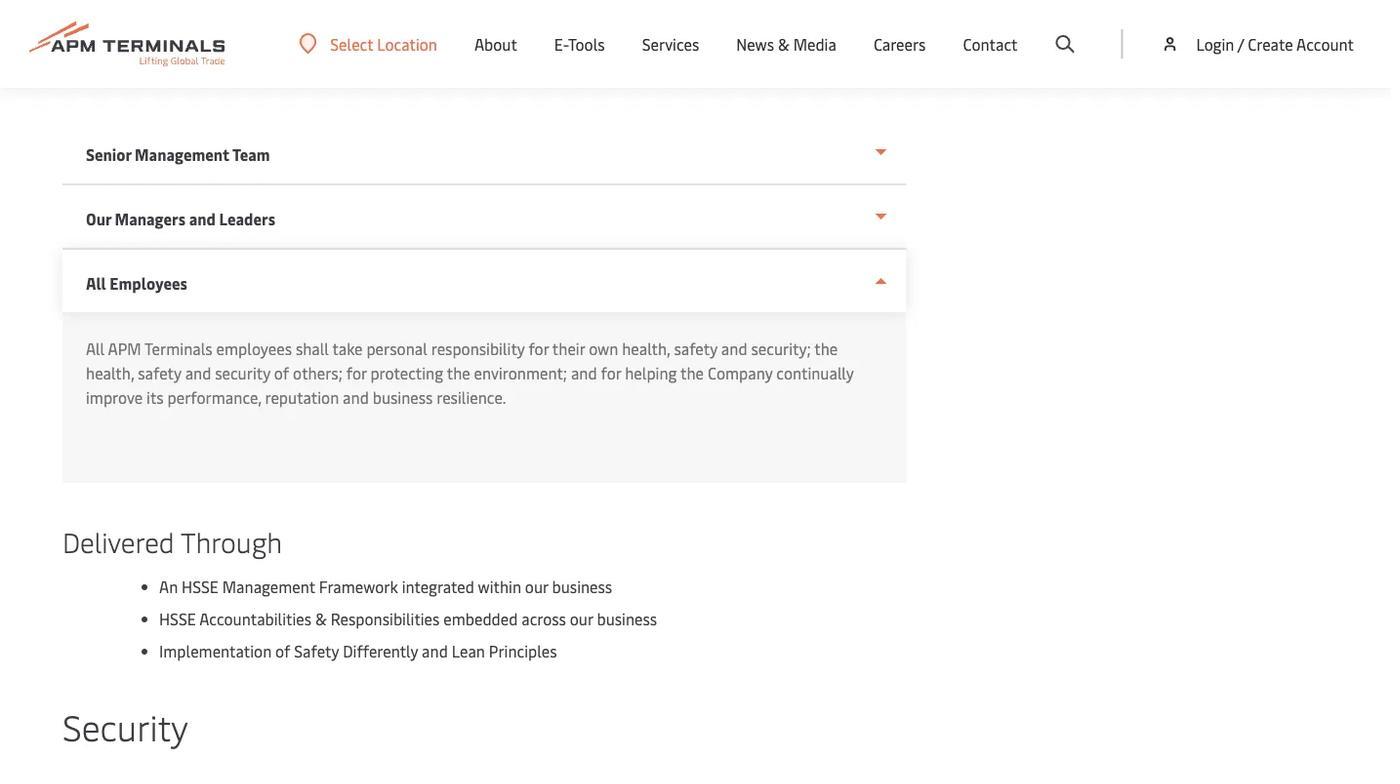 Task type: vqa. For each thing, say whether or not it's contained in the screenshot.
E-
yes



Task type: describe. For each thing, give the bounding box(es) containing it.
select location
[[330, 33, 437, 54]]

protecting
[[370, 363, 443, 384]]

resilience.
[[437, 387, 506, 408]]

and security
[[185, 363, 270, 384]]

and inside dropdown button
[[189, 208, 216, 229]]

about
[[474, 33, 517, 54]]

services
[[642, 33, 699, 54]]

create
[[1248, 33, 1293, 54]]

our for across
[[570, 609, 593, 630]]

business inside all apm terminals employees shall take personal responsibility for their own health, safety and security; the health, safety and security of others; for protecting the environment; and for helping the company continually improve its performance, reputation and business resilience.
[[373, 387, 433, 408]]

helping
[[625, 363, 677, 384]]

login / create account link
[[1160, 0, 1354, 88]]

our for within
[[525, 577, 548, 598]]

an hsse management framework integrated within our business
[[159, 577, 612, 598]]

through
[[181, 523, 282, 560]]

shall
[[296, 338, 329, 359]]

apm
[[108, 338, 141, 359]]

and down 'their'
[[571, 363, 597, 384]]

employees
[[110, 273, 187, 294]]

our for our managers and leaders
[[86, 208, 111, 229]]

lean
[[452, 641, 485, 662]]

e-tools
[[554, 33, 605, 54]]

and down the take
[[343, 387, 369, 408]]

managers
[[115, 208, 186, 229]]

and up the company
[[721, 338, 747, 359]]

e-
[[554, 33, 568, 54]]

take
[[332, 338, 363, 359]]

its
[[146, 387, 164, 408]]

services button
[[642, 0, 699, 88]]

account
[[1297, 33, 1354, 54]]

implementation of safety differently and lean principles
[[159, 641, 557, 662]]

personal
[[367, 338, 428, 359]]

all apm terminals employees shall take personal responsibility for their own health, safety and security; the health, safety and security of others; for protecting the environment; and for helping the company continually improve its performance, reputation and business resilience.
[[86, 338, 854, 408]]

senior management team
[[86, 144, 270, 165]]

differently
[[343, 641, 418, 662]]

and left lean
[[422, 641, 448, 662]]

1 vertical spatial management
[[222, 577, 315, 598]]

location
[[377, 33, 437, 54]]

company
[[708, 363, 773, 384]]

their
[[552, 338, 585, 359]]

performance, reputation
[[167, 387, 339, 408]]

leaders
[[219, 208, 275, 229]]

e-tools button
[[554, 0, 605, 88]]

1 vertical spatial of
[[275, 641, 290, 662]]

1 vertical spatial safety
[[138, 363, 181, 384]]

of inside all apm terminals employees shall take personal responsibility for their own health, safety and security; the health, safety and security of others; for protecting the environment; and for helping the company continually improve its performance, reputation and business resilience.
[[274, 363, 289, 384]]

/
[[1238, 33, 1244, 54]]

tools
[[568, 33, 605, 54]]

environment;
[[474, 363, 567, 384]]

0 vertical spatial health,
[[622, 338, 670, 359]]

our leadership responsibilities
[[62, 44, 438, 82]]

media
[[793, 33, 837, 54]]

senior management team button
[[62, 121, 907, 186]]

senior
[[86, 144, 131, 165]]

security
[[62, 703, 188, 751]]

all for all employees
[[86, 273, 106, 294]]

terminals
[[145, 338, 213, 359]]

login / create account
[[1196, 33, 1354, 54]]



Task type: locate. For each thing, give the bounding box(es) containing it.
1 all from the top
[[86, 273, 106, 294]]

0 horizontal spatial for
[[346, 363, 367, 384]]

our left managers
[[86, 208, 111, 229]]

and left leaders
[[189, 208, 216, 229]]

safety
[[294, 641, 339, 662]]

responsibilities
[[251, 44, 438, 82], [331, 609, 440, 630]]

0 horizontal spatial our
[[525, 577, 548, 598]]

all left employees at the top left of the page
[[86, 273, 106, 294]]

1 horizontal spatial the
[[681, 363, 704, 384]]

for left 'their'
[[529, 338, 549, 359]]

management
[[135, 144, 229, 165], [222, 577, 315, 598]]

the up continually
[[815, 338, 838, 359]]

improve
[[86, 387, 143, 408]]

management up accountabilities on the bottom left of the page
[[222, 577, 315, 598]]

all for all apm terminals employees shall take personal responsibility for their own health, safety and security; the health, safety and security of others; for protecting the environment; and for helping the company continually improve its performance, reputation and business resilience.
[[86, 338, 105, 359]]

employees
[[216, 338, 292, 359]]

of left others; on the left of the page
[[274, 363, 289, 384]]

0 vertical spatial responsibilities
[[251, 44, 438, 82]]

safety up the company
[[674, 338, 718, 359]]

1 vertical spatial &
[[315, 609, 327, 630]]

team
[[232, 144, 270, 165]]

1 horizontal spatial safety
[[674, 338, 718, 359]]

2 horizontal spatial for
[[601, 363, 621, 384]]

0 vertical spatial our
[[525, 577, 548, 598]]

0 vertical spatial our
[[62, 44, 105, 82]]

1 vertical spatial responsibilities
[[331, 609, 440, 630]]

and
[[189, 208, 216, 229], [721, 338, 747, 359], [571, 363, 597, 384], [343, 387, 369, 408], [422, 641, 448, 662]]

our
[[525, 577, 548, 598], [570, 609, 593, 630]]

&
[[778, 33, 790, 54], [315, 609, 327, 630]]

our right across
[[570, 609, 593, 630]]

our up across
[[525, 577, 548, 598]]

the right helping
[[681, 363, 704, 384]]

0 vertical spatial business
[[373, 387, 433, 408]]

2 vertical spatial business
[[597, 609, 657, 630]]

2 horizontal spatial the
[[815, 338, 838, 359]]

business
[[373, 387, 433, 408], [552, 577, 612, 598], [597, 609, 657, 630]]

all left apm
[[86, 338, 105, 359]]

select location button
[[299, 33, 437, 54]]

business for embedded
[[597, 609, 657, 630]]

hsse
[[182, 577, 219, 598], [159, 609, 196, 630]]

our left leadership
[[62, 44, 105, 82]]

management up our managers and leaders
[[135, 144, 229, 165]]

safety
[[674, 338, 718, 359], [138, 363, 181, 384]]

business up across
[[552, 577, 612, 598]]

integrated
[[402, 577, 474, 598]]

an
[[159, 577, 178, 598]]

news & media
[[736, 33, 837, 54]]

security;
[[751, 338, 811, 359]]

framework
[[319, 577, 398, 598]]

within
[[478, 577, 521, 598]]

our
[[62, 44, 105, 82], [86, 208, 111, 229]]

all
[[86, 273, 106, 294], [86, 338, 105, 359]]

of
[[274, 363, 289, 384], [275, 641, 290, 662]]

the
[[815, 338, 838, 359], [447, 363, 470, 384], [681, 363, 704, 384]]

implementation
[[159, 641, 272, 662]]

our managers and leaders button
[[62, 186, 907, 250]]

business for integrated
[[552, 577, 612, 598]]

1 vertical spatial our
[[570, 609, 593, 630]]

2 all from the top
[[86, 338, 105, 359]]

all inside all apm terminals employees shall take personal responsibility for their own health, safety and security; the health, safety and security of others; for protecting the environment; and for helping the company continually improve its performance, reputation and business resilience.
[[86, 338, 105, 359]]

own
[[589, 338, 618, 359]]

for
[[529, 338, 549, 359], [346, 363, 367, 384], [601, 363, 621, 384]]

contact button
[[963, 0, 1018, 88]]

continually
[[776, 363, 854, 384]]

0 horizontal spatial safety
[[138, 363, 181, 384]]

for down own
[[601, 363, 621, 384]]

1 horizontal spatial health,
[[622, 338, 670, 359]]

1 vertical spatial health,
[[86, 363, 134, 384]]

accountabilities
[[199, 609, 312, 630]]

health, up helping
[[622, 338, 670, 359]]

all employees
[[86, 273, 187, 294]]

1 vertical spatial all
[[86, 338, 105, 359]]

leadership
[[112, 44, 244, 82]]

our inside dropdown button
[[86, 208, 111, 229]]

others;
[[293, 363, 343, 384]]

0 vertical spatial management
[[135, 144, 229, 165]]

business right across
[[597, 609, 657, 630]]

delivered
[[62, 523, 174, 560]]

0 vertical spatial safety
[[674, 338, 718, 359]]

our managers and leaders
[[86, 208, 275, 229]]

all employees button
[[62, 250, 907, 312]]

health, up improve
[[86, 363, 134, 384]]

hsse down an
[[159, 609, 196, 630]]

0 horizontal spatial &
[[315, 609, 327, 630]]

1 vertical spatial our
[[86, 208, 111, 229]]

login
[[1196, 33, 1234, 54]]

our for our leadership responsibilities
[[62, 44, 105, 82]]

careers button
[[874, 0, 926, 88]]

delivered through
[[62, 523, 282, 560]]

principles
[[489, 641, 557, 662]]

select
[[330, 33, 373, 54]]

news
[[736, 33, 774, 54]]

safety up its
[[138, 363, 181, 384]]

business down protecting
[[373, 387, 433, 408]]

all inside dropdown button
[[86, 273, 106, 294]]

& inside dropdown button
[[778, 33, 790, 54]]

news & media button
[[736, 0, 837, 88]]

& right news
[[778, 33, 790, 54]]

hsse accountabilities & responsibilities embedded across our business
[[159, 609, 657, 630]]

0 horizontal spatial the
[[447, 363, 470, 384]]

0 vertical spatial &
[[778, 33, 790, 54]]

hsse right an
[[182, 577, 219, 598]]

the up the resilience.
[[447, 363, 470, 384]]

contact
[[963, 33, 1018, 54]]

embedded
[[444, 609, 518, 630]]

for down the take
[[346, 363, 367, 384]]

1 vertical spatial hsse
[[159, 609, 196, 630]]

careers
[[874, 33, 926, 54]]

1 vertical spatial business
[[552, 577, 612, 598]]

0 vertical spatial all
[[86, 273, 106, 294]]

about button
[[474, 0, 517, 88]]

responsibility
[[431, 338, 525, 359]]

of left safety
[[275, 641, 290, 662]]

management inside dropdown button
[[135, 144, 229, 165]]

across
[[522, 609, 566, 630]]

& up safety
[[315, 609, 327, 630]]

0 horizontal spatial health,
[[86, 363, 134, 384]]

1 horizontal spatial for
[[529, 338, 549, 359]]

0 vertical spatial of
[[274, 363, 289, 384]]

1 horizontal spatial our
[[570, 609, 593, 630]]

0 vertical spatial hsse
[[182, 577, 219, 598]]

1 horizontal spatial &
[[778, 33, 790, 54]]

health,
[[622, 338, 670, 359], [86, 363, 134, 384]]



